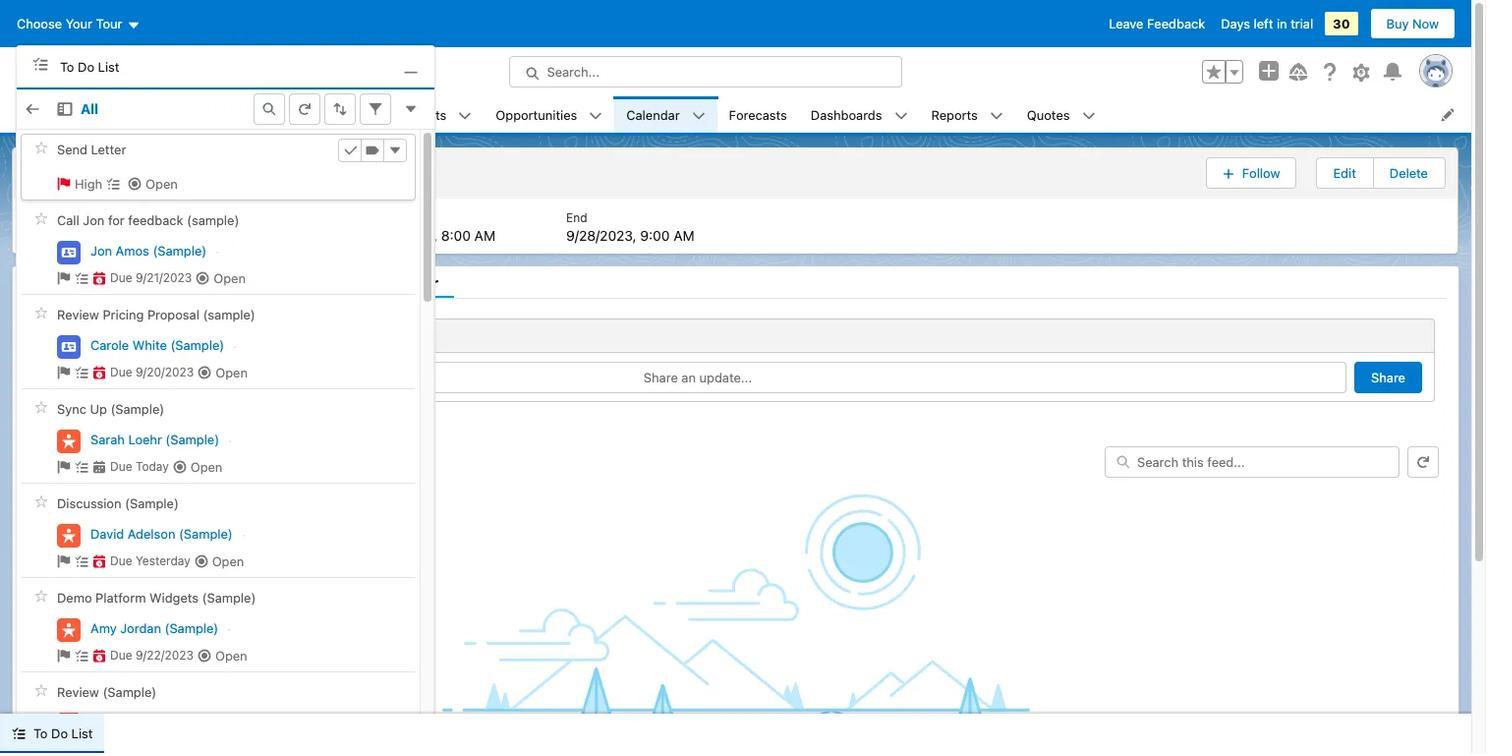 Task type: locate. For each thing, give the bounding box(es) containing it.
edit
[[1334, 165, 1357, 181]]

(sample)
[[187, 213, 239, 229], [203, 307, 255, 323]]

text default image right high
[[106, 177, 120, 191]]

call jon for feedback (sample)
[[57, 213, 239, 229]]

open inside the demo platform widgets (sample) element
[[215, 648, 247, 663]]

am inside end 9/28/2023, 9:00 am
[[674, 227, 695, 243]]

am right '9:00'
[[674, 227, 695, 243]]

your
[[66, 16, 92, 31]]

group
[[1203, 60, 1244, 84], [1206, 155, 1447, 190]]

8:00
[[441, 227, 471, 243]]

event discussion (sample)
[[68, 153, 242, 189]]

letter
[[91, 142, 126, 158]]

share an update... button
[[49, 361, 1347, 393]]

jon
[[83, 213, 105, 229], [90, 242, 112, 258]]

review pricing proposal (sample)
[[57, 307, 255, 323]]

text default image left all
[[57, 101, 73, 117]]

1 vertical spatial list
[[71, 726, 93, 741]]

buy now button
[[1370, 8, 1456, 39]]

discussion
[[68, 168, 160, 189], [57, 496, 121, 512]]

0 vertical spatial group
[[1203, 60, 1244, 84]]

text default image inside contacts list item
[[459, 109, 472, 123]]

list inside dialog
[[98, 59, 119, 75]]

end 9/28/2023, 9:00 am
[[567, 210, 695, 243]]

0 vertical spatial review
[[57, 307, 99, 323]]

leads list item
[[192, 96, 276, 133]]

9/28/2023,
[[367, 227, 438, 243], [567, 227, 637, 243]]

1 horizontal spatial to
[[60, 59, 74, 75]]

due down 'amy'
[[110, 648, 132, 663]]

1 vertical spatial (sample)
[[203, 307, 255, 323]]

text error image
[[57, 177, 71, 191]]

david adelson (sample)
[[90, 526, 233, 541]]

discussion up david
[[57, 496, 121, 512]]

open inside sync up (sample) element
[[191, 459, 223, 475]]

left
[[1254, 16, 1274, 31]]

list inside button
[[71, 726, 93, 741]]

open inside discussion (sample) element
[[212, 553, 244, 569]]

send
[[57, 142, 88, 158]]

text default image up demo
[[75, 555, 89, 568]]

0 vertical spatial list
[[98, 59, 119, 75]]

1 horizontal spatial am
[[674, 227, 695, 243]]

text default image up review (sample)
[[75, 649, 89, 663]]

due for jon
[[110, 271, 132, 285]]

chatter
[[381, 274, 439, 292]]

0 vertical spatial do
[[78, 59, 94, 75]]

2 text error image from the top
[[92, 366, 106, 379]]

carole
[[90, 337, 129, 353]]

due inside review pricing proposal (sample) element
[[110, 365, 132, 380]]

loehr
[[128, 431, 162, 447]]

open up review (sample) element
[[215, 648, 247, 663]]

0 horizontal spatial am
[[475, 227, 496, 243]]

david
[[90, 526, 124, 541]]

review
[[57, 307, 99, 323], [57, 685, 99, 701]]

list down the review (sample) link at the left
[[71, 726, 93, 741]]

to inside button
[[33, 726, 48, 741]]

9/28/2023, up chatter
[[367, 227, 438, 243]]

sync up (sample) element
[[21, 393, 416, 483]]

buy now
[[1387, 16, 1440, 31]]

call
[[57, 213, 79, 229]]

9/28/2023, down end
[[567, 227, 637, 243]]

5 due from the top
[[110, 648, 132, 663]]

0 horizontal spatial 9/28/2023,
[[367, 227, 438, 243]]

open down 0890;198204#
[[214, 270, 246, 286]]

trial
[[1291, 16, 1314, 31]]

text default image right quotes at the right of the page
[[1082, 109, 1096, 123]]

1 horizontal spatial do
[[78, 59, 94, 75]]

1 horizontal spatial share
[[1372, 369, 1406, 385]]

800-
[[137, 227, 169, 243]]

open inside review pricing proposal (sample) element
[[216, 364, 248, 380]]

2 9/28/2023, from the left
[[567, 227, 637, 243]]

text default image inside all button
[[57, 101, 73, 117]]

leads link
[[192, 96, 251, 133]]

high
[[75, 176, 102, 191]]

due 9/22/2023
[[110, 648, 194, 663]]

review up 'post'
[[57, 307, 99, 323]]

conference
[[29, 227, 102, 243]]

1 horizontal spatial 9/28/2023,
[[567, 227, 637, 243]]

review up to do list button
[[57, 685, 99, 701]]

0 horizontal spatial do
[[51, 726, 68, 741]]

share inside share an update... button
[[644, 369, 678, 385]]

event
[[68, 153, 101, 169]]

1 horizontal spatial list
[[98, 59, 119, 75]]

delete
[[1390, 165, 1429, 181]]

text default image right 9/21/2023
[[196, 271, 210, 285]]

text default image up sync
[[75, 366, 89, 379]]

list down tour
[[98, 59, 119, 75]]

platform
[[96, 590, 146, 606]]

due down carole
[[110, 365, 132, 380]]

location
[[29, 210, 76, 225]]

quotes
[[1027, 107, 1070, 122]]

list
[[133, 96, 1472, 133], [13, 198, 1458, 253]]

tab list
[[36, 318, 1436, 353]]

text default image inside to do list button
[[12, 727, 26, 741]]

4 due from the top
[[110, 554, 132, 568]]

(sample) down details link
[[203, 307, 255, 323]]

list for leave feedback link
[[133, 96, 1472, 133]]

9/28/2023, 8:00 am
[[367, 227, 496, 243]]

text default image
[[57, 101, 73, 117], [589, 109, 603, 123], [894, 109, 908, 123], [1082, 109, 1096, 123], [106, 177, 120, 191], [75, 271, 89, 285], [196, 271, 210, 285], [75, 366, 89, 379], [92, 460, 106, 474], [75, 555, 89, 568], [75, 649, 89, 663]]

open right yesterday
[[212, 553, 244, 569]]

2 due from the top
[[110, 365, 132, 380]]

due down david
[[110, 554, 132, 568]]

sync up (sample) link
[[57, 402, 164, 418]]

(sample) inside the 'event discussion (sample)'
[[164, 168, 242, 189]]

due inside discussion (sample) element
[[110, 554, 132, 568]]

3 due from the top
[[110, 459, 132, 474]]

share
[[644, 369, 678, 385], [1372, 369, 1406, 385]]

1 vertical spatial discussion
[[57, 496, 121, 512]]

0 vertical spatial to
[[60, 59, 74, 75]]

due for sarah
[[110, 459, 132, 474]]

1 vertical spatial list
[[13, 198, 1458, 253]]

now
[[1413, 16, 1440, 31]]

do up all
[[78, 59, 94, 75]]

discussion (sample) link
[[57, 496, 179, 512]]

do down the review (sample) link at the left
[[51, 726, 68, 741]]

choose your tour
[[17, 16, 122, 31]]

for
[[108, 213, 125, 229]]

due down sarah
[[110, 459, 132, 474]]

reports link
[[920, 96, 990, 133]]

list for text default image within the to do list link
[[98, 59, 119, 75]]

contacts
[[393, 107, 447, 122]]

3 text error image from the top
[[92, 555, 106, 568]]

9/20/2023
[[136, 365, 194, 380]]

due inside call jon for feedback (sample) element
[[110, 271, 132, 285]]

demo platform widgets (sample)
[[57, 590, 256, 606]]

due down amos
[[110, 271, 132, 285]]

open inside send letter element
[[146, 176, 178, 191]]

1 vertical spatial review
[[57, 685, 99, 701]]

1 vertical spatial to
[[33, 726, 48, 741]]

jon left for
[[83, 213, 105, 229]]

(sample) inside 'link'
[[111, 402, 164, 417]]

pricing
[[103, 307, 144, 323]]

due inside the demo platform widgets (sample) element
[[110, 648, 132, 663]]

discussion inside the 'event discussion (sample)'
[[68, 168, 160, 189]]

0 vertical spatial discussion
[[68, 168, 160, 189]]

0 horizontal spatial share
[[644, 369, 678, 385]]

share for share
[[1372, 369, 1406, 385]]

to do list link
[[17, 46, 435, 89]]

am
[[475, 227, 496, 243], [674, 227, 695, 243]]

dashboards list item
[[799, 96, 920, 133]]

text default image inside review pricing proposal (sample) element
[[75, 366, 89, 379]]

open right 9/20/2023
[[216, 364, 248, 380]]

(sample) for adelson
[[179, 526, 233, 541]]

list containing home
[[133, 96, 1472, 133]]

review for review pricing proposal (sample)
[[57, 307, 99, 323]]

text default image inside quotes list item
[[1082, 109, 1096, 123]]

send letter
[[57, 142, 126, 158]]

due 9/21/2023
[[110, 271, 192, 285]]

sarah loehr (sample) link
[[90, 431, 219, 448]]

(sample) down send letter element
[[187, 213, 239, 229]]

open right today
[[191, 459, 223, 475]]

search...
[[547, 64, 600, 80]]

widgets
[[150, 590, 199, 606]]

days
[[1222, 16, 1251, 31]]

1 vertical spatial to do list
[[33, 726, 93, 741]]

review for review (sample)
[[57, 685, 99, 701]]

share inside 'share' button
[[1372, 369, 1406, 385]]

text error image for carole white (sample)
[[92, 366, 106, 379]]

list containing conference call: 800-555-0890;198204#
[[13, 198, 1458, 253]]

accounts link
[[276, 96, 356, 133]]

post link
[[37, 319, 92, 352]]

0 horizontal spatial list
[[71, 726, 93, 741]]

4 text error image from the top
[[92, 649, 106, 663]]

2 am from the left
[[674, 227, 695, 243]]

2 review from the top
[[57, 685, 99, 701]]

1 vertical spatial jon
[[90, 242, 112, 258]]

(sample) for white
[[171, 337, 224, 353]]

sync up (sample)
[[57, 402, 164, 417]]

demo
[[57, 590, 92, 606]]

details link
[[176, 274, 256, 297]]

Search this feed... search field
[[1105, 446, 1400, 477]]

jordan
[[120, 620, 161, 636]]

forecasts link
[[717, 96, 799, 133]]

am right "8:00"
[[475, 227, 496, 243]]

text error image
[[92, 271, 106, 285], [92, 366, 106, 379], [92, 555, 106, 568], [92, 649, 106, 663]]

to inside dialog
[[60, 59, 74, 75]]

sarah loehr (sample)
[[90, 431, 219, 447]]

(sample) for discussion
[[164, 168, 242, 189]]

text default image left 'reports' link
[[894, 109, 908, 123]]

1 text error image from the top
[[92, 271, 106, 285]]

2 share from the left
[[1372, 369, 1406, 385]]

to do list down the review (sample) link at the left
[[33, 726, 93, 741]]

quotes list item
[[1016, 96, 1108, 133]]

jon left amos
[[90, 242, 112, 258]]

choose
[[17, 16, 62, 31]]

sarah
[[90, 431, 125, 447]]

to do list up all
[[60, 59, 119, 75]]

text default image down sarah
[[92, 460, 106, 474]]

text default image inside discussion (sample) element
[[75, 555, 89, 568]]

1 vertical spatial do
[[51, 726, 68, 741]]

open for discussion (sample)
[[212, 553, 244, 569]]

sort
[[32, 429, 56, 444]]

david adelson (sample) link
[[90, 526, 233, 542]]

1 vertical spatial group
[[1206, 155, 1447, 190]]

text error image for jon amos (sample)
[[92, 271, 106, 285]]

open inside call jon for feedback (sample) element
[[214, 270, 246, 286]]

0 vertical spatial to do list
[[60, 59, 119, 75]]

due inside sync up (sample) element
[[110, 459, 132, 474]]

0 vertical spatial (sample)
[[187, 213, 239, 229]]

1 due from the top
[[110, 271, 132, 285]]

all
[[81, 100, 98, 117]]

do
[[78, 59, 94, 75], [51, 726, 68, 741]]

text default image down search...
[[589, 109, 603, 123]]

1 share from the left
[[644, 369, 678, 385]]

to do list dialog
[[16, 45, 436, 753]]

text error image for david adelson (sample)
[[92, 555, 106, 568]]

text default image
[[32, 56, 48, 71], [459, 109, 472, 123], [692, 109, 706, 123], [990, 109, 1004, 123], [128, 177, 142, 191], [57, 271, 71, 285], [57, 366, 71, 379], [198, 366, 212, 379], [57, 460, 71, 474], [75, 460, 89, 474], [173, 460, 187, 474], [57, 555, 71, 568], [194, 555, 208, 568], [57, 649, 71, 663], [198, 649, 211, 663], [12, 727, 26, 741]]

0 horizontal spatial to
[[33, 726, 48, 741]]

0 vertical spatial list
[[133, 96, 1472, 133]]

do inside dialog
[[78, 59, 94, 75]]

leave feedback link
[[1110, 16, 1206, 31]]

1 review from the top
[[57, 307, 99, 323]]

discussion down letter
[[68, 168, 160, 189]]

open up feedback
[[146, 176, 178, 191]]

text default image left the 'digest'
[[75, 271, 89, 285]]

by:
[[59, 429, 76, 444]]

discussion (sample) element
[[21, 487, 416, 578]]



Task type: vqa. For each thing, say whether or not it's contained in the screenshot.


Task type: describe. For each thing, give the bounding box(es) containing it.
review (sample) element
[[21, 676, 416, 753]]

demo platform widgets (sample) link
[[57, 590, 256, 606]]

text default image inside send letter element
[[106, 177, 120, 191]]

due for amy
[[110, 648, 132, 663]]

1 9/28/2023, from the left
[[367, 227, 438, 243]]

amy jordan (sample) link
[[90, 620, 219, 637]]

1 am from the left
[[475, 227, 496, 243]]

discussion inside "to do list" dialog
[[57, 496, 121, 512]]

yesterday
[[136, 554, 190, 568]]

due for david
[[110, 554, 132, 568]]

list for text default image in to do list button
[[71, 726, 93, 741]]

send letter element
[[21, 133, 416, 200]]

open for call jon for feedback (sample)
[[214, 270, 246, 286]]

edit button
[[1318, 158, 1373, 188]]

days left in trial
[[1222, 16, 1314, 31]]

open for demo platform widgets (sample)
[[215, 648, 247, 663]]

call:
[[106, 227, 134, 243]]

today
[[136, 459, 169, 474]]

(sample) for loehr
[[166, 431, 219, 447]]

review pricing proposal (sample) element
[[21, 299, 416, 389]]

share an update...
[[644, 369, 752, 385]]

end
[[567, 210, 588, 225]]

open for sync up (sample)
[[191, 459, 223, 475]]

review (sample)
[[57, 685, 157, 701]]

9/21/2023
[[136, 271, 192, 285]]

call jon for feedback (sample) element
[[21, 204, 416, 295]]

text default image inside sync up (sample) element
[[92, 460, 106, 474]]

dashboards link
[[799, 96, 894, 133]]

accounts
[[288, 107, 344, 122]]

discussion (sample)
[[57, 496, 179, 512]]

share for share an update...
[[644, 369, 678, 385]]

share button
[[1355, 361, 1423, 393]]

text error image for amy jordan (sample)
[[92, 649, 106, 663]]

due today
[[110, 459, 169, 474]]

text default image inside call jon for feedback (sample) element
[[57, 271, 71, 285]]

text default image inside the demo platform widgets (sample) element
[[75, 649, 89, 663]]

post
[[49, 327, 80, 344]]

9:00
[[641, 227, 670, 243]]

(sample) for jordan
[[165, 620, 219, 636]]

digest
[[102, 274, 148, 292]]

calendar link
[[615, 96, 692, 133]]

meeting
[[40, 274, 98, 292]]

chatter link
[[365, 274, 455, 297]]

to do list inside to do list link
[[60, 59, 119, 75]]

due for carole
[[110, 365, 132, 380]]

leave
[[1110, 16, 1144, 31]]

leave feedback
[[1110, 16, 1206, 31]]

all button
[[48, 93, 99, 124]]

text default image inside opportunities list item
[[589, 109, 603, 123]]

list for home link on the left top of the page
[[13, 198, 1458, 253]]

9/22/2023
[[136, 648, 194, 663]]

jon amos (sample) link
[[90, 242, 207, 259]]

group containing follow
[[1206, 155, 1447, 190]]

amy
[[90, 620, 117, 636]]

text default image inside calendar list item
[[692, 109, 706, 123]]

to do list button
[[0, 714, 105, 753]]

0 vertical spatial jon
[[83, 213, 105, 229]]

call jon for feedback (sample) link
[[57, 213, 239, 229]]

dashboards
[[811, 107, 883, 122]]

demo platform widgets (sample) element
[[21, 582, 416, 672]]

an
[[682, 369, 696, 385]]

details
[[192, 274, 240, 292]]

follow
[[1243, 165, 1281, 181]]

sales
[[67, 104, 109, 124]]

30
[[1334, 16, 1351, 31]]

review pricing proposal (sample) link
[[57, 307, 255, 323]]

do inside button
[[51, 726, 68, 741]]

jon amos (sample)
[[90, 242, 207, 258]]

review (sample) link
[[57, 685, 157, 701]]

opportunities
[[496, 107, 578, 122]]

sync
[[57, 402, 86, 417]]

meeting digest
[[40, 274, 148, 292]]

open for review pricing proposal (sample)
[[216, 364, 248, 380]]

quotes link
[[1016, 96, 1082, 133]]

0890;198204#
[[201, 227, 296, 243]]

delete button
[[1375, 158, 1445, 188]]

text default image inside to do list link
[[32, 56, 48, 71]]

text default image inside dashboards list item
[[894, 109, 908, 123]]

text default image inside reports "list item"
[[990, 109, 1004, 123]]

up
[[90, 402, 107, 417]]

update...
[[700, 369, 752, 385]]

buy
[[1387, 16, 1410, 31]]

search... button
[[509, 56, 902, 88]]

poll
[[105, 327, 128, 344]]

(sample) for up
[[111, 402, 164, 417]]

(sample) for amos
[[153, 242, 207, 258]]

accounts list item
[[276, 96, 381, 133]]

to do list inside to do list button
[[33, 726, 93, 741]]

opportunities list item
[[484, 96, 615, 133]]

in
[[1277, 16, 1288, 31]]

forecasts
[[729, 107, 788, 122]]

calendar list item
[[615, 96, 717, 133]]

tab list containing post
[[36, 318, 1436, 353]]

carole white (sample)
[[90, 337, 224, 353]]

amos
[[116, 242, 149, 258]]

reports
[[932, 107, 978, 122]]

white
[[133, 337, 167, 353]]

home link
[[133, 96, 192, 133]]

9/28/2023, inside end 9/28/2023, 9:00 am
[[567, 227, 637, 243]]

contacts list item
[[381, 96, 484, 133]]

contacts link
[[381, 96, 459, 133]]

555-
[[169, 227, 201, 243]]

feedback
[[128, 213, 183, 229]]

meeting digest link
[[25, 274, 164, 297]]

leads
[[204, 107, 239, 122]]

reports list item
[[920, 96, 1016, 133]]

follow button
[[1206, 157, 1298, 189]]

tour
[[96, 16, 122, 31]]

proposal
[[147, 307, 200, 323]]



